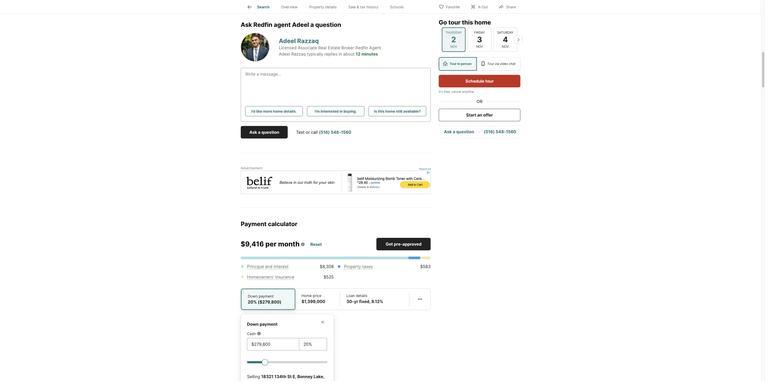 Task type: describe. For each thing, give the bounding box(es) containing it.
like
[[256, 109, 262, 114]]

sale & tax history
[[348, 5, 379, 9]]

$1,399,000
[[302, 299, 325, 304]]

i'm interested in buying.
[[315, 109, 357, 114]]

loan details 30-yr fixed, 8.12%
[[347, 294, 383, 304]]

wa
[[247, 380, 254, 381]]

Write a message... text field
[[245, 71, 426, 90]]

0 horizontal spatial redfin
[[254, 21, 273, 29]]

yr
[[354, 299, 358, 304]]

0 vertical spatial razzaq
[[297, 37, 319, 45]]

estate
[[328, 45, 340, 50]]

it's
[[439, 90, 443, 94]]

chat
[[509, 62, 516, 66]]

property taxes
[[344, 264, 373, 269]]

friday 3 nov
[[474, 30, 485, 49]]

i'd like more home details.
[[251, 109, 297, 114]]

down for down payment
[[247, 322, 259, 327]]

1 horizontal spatial this
[[462, 19, 473, 26]]

associate
[[298, 45, 317, 50]]

tour for tour in person
[[450, 62, 457, 66]]

e,
[[293, 374, 296, 379]]

0 horizontal spatial 548-
[[331, 130, 341, 135]]

thursday
[[446, 30, 462, 34]]

replies
[[325, 52, 338, 57]]

$583
[[420, 264, 431, 269]]

home for this
[[475, 19, 491, 26]]

schools
[[390, 5, 404, 9]]

list box containing tour in person
[[439, 57, 521, 71]]

ask inside button
[[249, 130, 257, 135]]

is this home still available? button
[[369, 106, 426, 116]]

go
[[439, 19, 447, 26]]

start
[[466, 112, 477, 118]]

agent
[[274, 21, 291, 29]]

overview tab
[[276, 1, 304, 13]]

minutes
[[362, 52, 378, 57]]

fixed,
[[359, 299, 371, 304]]

next image
[[514, 35, 523, 44]]

it's free, cancel anytime
[[439, 90, 474, 94]]

2 vertical spatial adeel
[[279, 52, 290, 57]]

schedule tour button
[[439, 75, 521, 87]]

share button
[[495, 1, 521, 12]]

property for property taxes
[[344, 264, 361, 269]]

1 horizontal spatial 548-
[[496, 129, 506, 135]]

interested
[[321, 109, 339, 114]]

available?
[[403, 109, 421, 114]]

1 horizontal spatial 1560
[[506, 129, 517, 135]]

advertisement
[[241, 166, 263, 170]]

report ad button
[[419, 168, 431, 171]]

call
[[311, 130, 318, 135]]

18321
[[261, 374, 274, 379]]

&
[[357, 5, 359, 9]]

4
[[503, 35, 508, 44]]

an
[[477, 112, 482, 118]]

get
[[386, 242, 393, 247]]

lake,
[[314, 374, 325, 379]]

Down Payment Slider range field
[[247, 359, 328, 365]]

tour for schedule
[[486, 79, 494, 84]]

payment
[[241, 221, 267, 228]]

taxes
[[362, 264, 373, 269]]

details.
[[284, 109, 297, 114]]

reset
[[310, 242, 322, 247]]

report ad
[[419, 168, 431, 170]]

still
[[396, 109, 403, 114]]

via
[[495, 62, 499, 66]]

text
[[296, 130, 305, 135]]

is
[[374, 109, 377, 114]]

principal
[[247, 264, 264, 269]]

licensed
[[279, 45, 297, 50]]

broker
[[342, 45, 354, 50]]

is this home still available?
[[374, 109, 421, 114]]

sale
[[348, 5, 356, 9]]

1 horizontal spatial a
[[311, 21, 314, 29]]

details for loan details 30-yr fixed, 8.12%
[[356, 294, 368, 298]]

cancel
[[452, 90, 461, 94]]

more
[[263, 109, 272, 114]]

search link
[[247, 4, 270, 10]]

typically
[[307, 52, 323, 57]]

price
[[313, 294, 322, 298]]

go tour this home
[[439, 19, 491, 26]]

payment calculator
[[241, 221, 298, 228]]

real
[[318, 45, 327, 50]]

$8,308
[[320, 264, 334, 269]]

3
[[477, 35, 482, 44]]

nov for 3
[[476, 45, 483, 49]]

start an offer button
[[439, 109, 521, 121]]

tour in person
[[450, 62, 472, 66]]

person
[[461, 62, 472, 66]]

bonney
[[297, 374, 313, 379]]

tour in person option
[[439, 57, 477, 71]]

details for property details
[[325, 5, 337, 9]]

20%
[[248, 300, 257, 305]]

out
[[482, 5, 488, 9]]

1 horizontal spatial ask a question
[[444, 129, 474, 135]]

st
[[287, 374, 292, 379]]

agent
[[369, 45, 381, 50]]

2
[[452, 35, 456, 44]]



Task type: locate. For each thing, give the bounding box(es) containing it.
i'm interested in buying. button
[[307, 106, 365, 116]]

0 horizontal spatial question
[[262, 130, 279, 135]]

details inside loan details 30-yr fixed, 8.12%
[[356, 294, 368, 298]]

tooltip containing down payment
[[241, 310, 431, 381]]

razzaq down associate
[[291, 52, 306, 57]]

tour via video chat option
[[477, 57, 521, 71]]

list box
[[439, 57, 521, 71]]

home price $1,399,000
[[302, 294, 325, 304]]

calculator
[[268, 221, 298, 228]]

(516) 548-1560 link down offer
[[484, 129, 517, 135]]

ad
[[428, 168, 431, 170]]

property details tab
[[304, 1, 343, 13]]

principal and interest link
[[247, 264, 289, 269]]

down inside down payment 20% ($279,800)
[[248, 294, 258, 298]]

pre-
[[394, 242, 403, 247]]

tour for tour via video chat
[[488, 62, 494, 66]]

interest
[[274, 264, 289, 269]]

redfin inside adeel razzaq licensed associate real estate broker redfin agent adeel razzaq typically replies in about 12 minutes
[[356, 45, 368, 50]]

homeowners' insurance link
[[247, 274, 294, 280]]

redfin
[[254, 21, 273, 29], [356, 45, 368, 50]]

30-
[[347, 299, 354, 304]]

principal and interest
[[247, 264, 289, 269]]

down up cash
[[247, 322, 259, 327]]

2 nov from the left
[[476, 45, 483, 49]]

1 tour from the left
[[450, 62, 457, 66]]

details up fixed,
[[356, 294, 368, 298]]

0 vertical spatial in
[[339, 52, 342, 57]]

i'd like more home details. button
[[245, 106, 303, 116]]

1 vertical spatial payment
[[260, 322, 278, 327]]

home up friday
[[475, 19, 491, 26]]

home left still
[[386, 109, 395, 114]]

this right "is"
[[378, 109, 385, 114]]

adeel up the adeel razzaq link
[[292, 21, 309, 29]]

loan
[[347, 294, 355, 298]]

thursday 2 nov
[[446, 30, 462, 49]]

in left buying.
[[340, 109, 343, 114]]

(516) down offer
[[484, 129, 495, 135]]

down inside tooltip
[[247, 322, 259, 327]]

tour
[[450, 62, 457, 66], [488, 62, 494, 66]]

question inside button
[[262, 130, 279, 135]]

0 vertical spatial tour
[[449, 19, 461, 26]]

0 horizontal spatial (516) 548-1560 link
[[319, 130, 351, 135]]

property inside tab
[[309, 5, 324, 9]]

tour up 'thursday'
[[449, 19, 461, 26]]

0 horizontal spatial tour
[[450, 62, 457, 66]]

text or call (516) 548-1560
[[296, 130, 351, 135]]

1 vertical spatial this
[[378, 109, 385, 114]]

2 tour from the left
[[488, 62, 494, 66]]

nov for 4
[[502, 45, 509, 49]]

1 horizontal spatial details
[[356, 294, 368, 298]]

0 horizontal spatial property
[[309, 5, 324, 9]]

0 horizontal spatial a
[[258, 130, 261, 135]]

nov
[[451, 45, 457, 49], [476, 45, 483, 49], [502, 45, 509, 49]]

2 horizontal spatial nov
[[502, 45, 509, 49]]

1 vertical spatial razzaq
[[291, 52, 306, 57]]

ask a question down start
[[444, 129, 474, 135]]

0 horizontal spatial home
[[273, 109, 283, 114]]

0 vertical spatial payment
[[259, 294, 274, 298]]

0 vertical spatial adeel
[[292, 21, 309, 29]]

2 horizontal spatial home
[[475, 19, 491, 26]]

a inside button
[[258, 130, 261, 135]]

in inside option
[[458, 62, 460, 66]]

tour for go
[[449, 19, 461, 26]]

down
[[248, 294, 258, 298], [247, 322, 259, 327]]

anytime
[[462, 90, 474, 94]]

down for down payment 20% ($279,800)
[[248, 294, 258, 298]]

question down 'property details' tab
[[315, 21, 341, 29]]

question down start
[[456, 129, 474, 135]]

ask a question inside button
[[249, 130, 279, 135]]

tour inside schedule tour button
[[486, 79, 494, 84]]

0 horizontal spatial nov
[[451, 45, 457, 49]]

details inside tab
[[325, 5, 337, 9]]

payment inside down payment 20% ($279,800)
[[259, 294, 274, 298]]

0 horizontal spatial ask a question
[[249, 130, 279, 135]]

0 vertical spatial details
[[325, 5, 337, 9]]

get pre-approved button
[[377, 238, 431, 250]]

payment up ($279,800)
[[259, 294, 274, 298]]

nov inside friday 3 nov
[[476, 45, 483, 49]]

i'd
[[251, 109, 255, 114]]

homeowners'
[[247, 274, 274, 280]]

0 vertical spatial down
[[248, 294, 258, 298]]

$9,416
[[241, 240, 264, 248]]

3 nov from the left
[[502, 45, 509, 49]]

0 vertical spatial this
[[462, 19, 473, 26]]

razzaq up associate
[[297, 37, 319, 45]]

2 vertical spatial in
[[340, 109, 343, 114]]

1 horizontal spatial (516)
[[484, 129, 495, 135]]

0 horizontal spatial this
[[378, 109, 385, 114]]

0 vertical spatial redfin
[[254, 21, 273, 29]]

nov down 4
[[502, 45, 509, 49]]

this up 'thursday'
[[462, 19, 473, 26]]

1 vertical spatial tour
[[486, 79, 494, 84]]

nov down 2
[[451, 45, 457, 49]]

homeowners' insurance
[[247, 274, 294, 280]]

in left about
[[339, 52, 342, 57]]

(516) 548-1560 link right call
[[319, 130, 351, 135]]

tour left person
[[450, 62, 457, 66]]

adeel down licensed
[[279, 52, 290, 57]]

report
[[419, 168, 427, 170]]

overview
[[281, 5, 298, 9]]

1 horizontal spatial redfin
[[356, 45, 368, 50]]

1560
[[506, 129, 517, 135], [341, 130, 351, 135]]

i'm
[[315, 109, 320, 114]]

1 nov from the left
[[451, 45, 457, 49]]

1 horizontal spatial tour
[[488, 62, 494, 66]]

2 horizontal spatial a
[[453, 129, 455, 135]]

or
[[306, 130, 310, 135]]

per
[[266, 240, 277, 248]]

ask a question down more
[[249, 130, 279, 135]]

None button
[[442, 27, 466, 52], [468, 28, 492, 52], [494, 28, 518, 52], [442, 27, 466, 52], [468, 28, 492, 52], [494, 28, 518, 52]]

tax
[[360, 5, 366, 9]]

payment for down payment 20% ($279,800)
[[259, 294, 274, 298]]

month
[[278, 240, 300, 248]]

payment for down payment
[[260, 322, 278, 327]]

history
[[367, 5, 379, 9]]

buying.
[[344, 109, 357, 114]]

1 vertical spatial property
[[344, 264, 361, 269]]

nov inside thursday 2 nov
[[451, 45, 457, 49]]

0 horizontal spatial tour
[[449, 19, 461, 26]]

adeel
[[292, 21, 309, 29], [279, 37, 296, 45], [279, 52, 290, 57]]

redfin up 12
[[356, 45, 368, 50]]

0 horizontal spatial 1560
[[341, 130, 351, 135]]

1 vertical spatial adeel
[[279, 37, 296, 45]]

ad region
[[241, 171, 431, 194]]

1 horizontal spatial question
[[315, 21, 341, 29]]

None text field
[[252, 341, 295, 348], [304, 341, 323, 348], [252, 341, 295, 348], [304, 341, 323, 348]]

adeel razzaq licensed associate real estate broker redfin agent adeel razzaq typically replies in about 12 minutes
[[279, 37, 381, 57]]

$525
[[324, 274, 334, 280]]

$9,416 per month
[[241, 240, 300, 248]]

1 vertical spatial details
[[356, 294, 368, 298]]

home right more
[[273, 109, 283, 114]]

548-
[[496, 129, 506, 135], [331, 130, 341, 135]]

payment down ($279,800)
[[260, 322, 278, 327]]

payment inside tooltip
[[260, 322, 278, 327]]

get pre-approved
[[386, 242, 422, 247]]

nov down 3
[[476, 45, 483, 49]]

0 horizontal spatial details
[[325, 5, 337, 9]]

in left person
[[458, 62, 460, 66]]

details
[[325, 5, 337, 9], [356, 294, 368, 298]]

1 horizontal spatial property
[[344, 264, 361, 269]]

insurance
[[275, 274, 294, 280]]

134th
[[275, 374, 286, 379]]

home for more
[[273, 109, 283, 114]]

x-out button
[[466, 1, 493, 12]]

property for property details
[[309, 5, 324, 9]]

0 horizontal spatial (516)
[[319, 130, 330, 135]]

1 vertical spatial redfin
[[356, 45, 368, 50]]

(516) right call
[[319, 130, 330, 135]]

home
[[475, 19, 491, 26], [273, 109, 283, 114], [386, 109, 395, 114]]

property
[[309, 5, 324, 9], [344, 264, 361, 269]]

98391
[[255, 380, 268, 381]]

this inside is this home still available? button
[[378, 109, 385, 114]]

and
[[265, 264, 273, 269]]

favorite
[[446, 5, 460, 9]]

schools tab
[[384, 1, 410, 13]]

licensed associate real estate broker redfin agentadeel razzaq image
[[241, 33, 270, 62]]

nov for 2
[[451, 45, 457, 49]]

1 vertical spatial in
[[458, 62, 460, 66]]

2 horizontal spatial question
[[456, 129, 474, 135]]

($279,800)
[[258, 300, 281, 305]]

in
[[339, 52, 342, 57], [458, 62, 460, 66], [340, 109, 343, 114]]

a
[[311, 21, 314, 29], [453, 129, 455, 135], [258, 130, 261, 135]]

redfin down search
[[254, 21, 273, 29]]

property taxes link
[[344, 264, 373, 269]]

down up 20%
[[248, 294, 258, 298]]

tab list containing search
[[241, 0, 414, 13]]

saturday 4 nov
[[497, 30, 514, 49]]

in inside adeel razzaq licensed associate real estate broker redfin agent adeel razzaq typically replies in about 12 minutes
[[339, 52, 342, 57]]

nov inside saturday 4 nov
[[502, 45, 509, 49]]

in inside button
[[340, 109, 343, 114]]

1 horizontal spatial tour
[[486, 79, 494, 84]]

tab list
[[241, 0, 414, 13]]

ask a question link
[[444, 129, 474, 135]]

1 vertical spatial down
[[247, 322, 259, 327]]

question down more
[[262, 130, 279, 135]]

schedule tour
[[466, 79, 494, 84]]

saturday
[[497, 30, 514, 34]]

tour left via
[[488, 62, 494, 66]]

cash
[[247, 332, 256, 336]]

approved
[[403, 242, 422, 247]]

ask redfin agent adeel a question
[[241, 21, 341, 29]]

details left sale
[[325, 5, 337, 9]]

adeel up licensed
[[279, 37, 296, 45]]

(516)
[[484, 129, 495, 135], [319, 130, 330, 135]]

tooltip
[[241, 310, 431, 381]]

18321 134th st e, bonney lake, wa 98391
[[247, 374, 325, 381]]

schedule
[[466, 79, 485, 84]]

sale & tax history tab
[[343, 1, 384, 13]]

x-out
[[478, 5, 488, 9]]

start an offer
[[466, 112, 493, 118]]

12
[[356, 52, 361, 57]]

1 horizontal spatial nov
[[476, 45, 483, 49]]

1 horizontal spatial (516) 548-1560 link
[[484, 129, 517, 135]]

friday
[[474, 30, 485, 34]]

ask
[[241, 21, 252, 29], [444, 129, 452, 135], [249, 130, 257, 135]]

0 vertical spatial property
[[309, 5, 324, 9]]

tour right schedule
[[486, 79, 494, 84]]

1 horizontal spatial home
[[386, 109, 395, 114]]



Task type: vqa. For each thing, say whether or not it's contained in the screenshot.
1st Nov from right
yes



